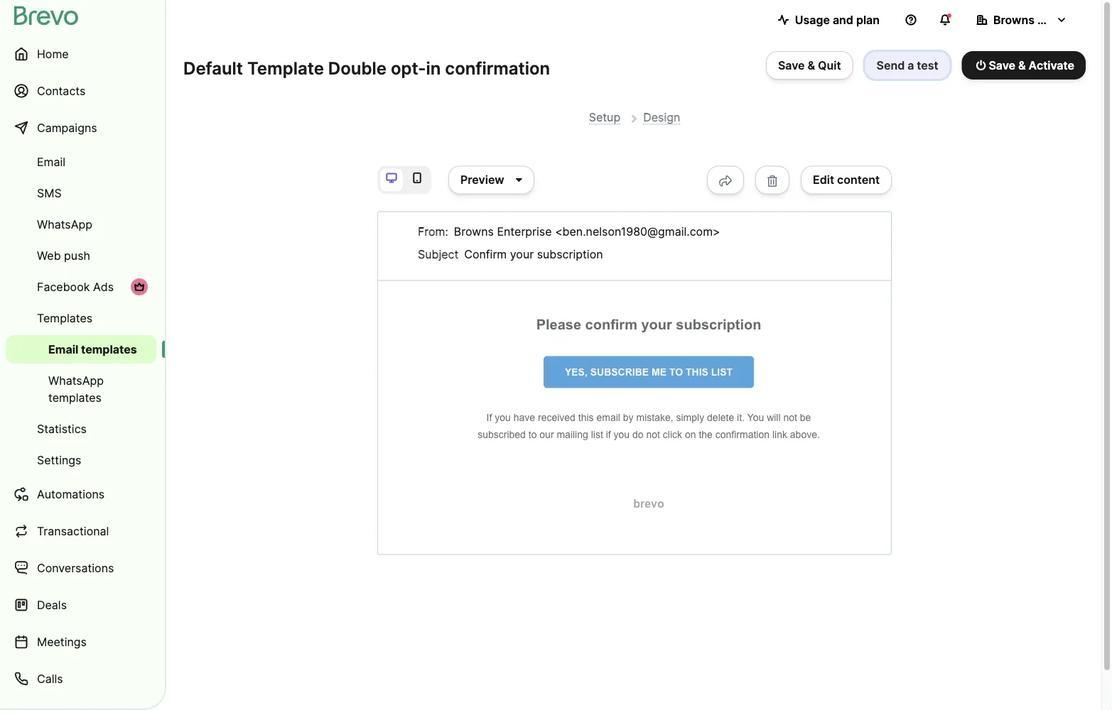 Task type: describe. For each thing, give the bounding box(es) containing it.
campaigns link
[[6, 111, 156, 145]]

design link
[[643, 110, 680, 125]]

and
[[833, 13, 853, 27]]

content
[[837, 173, 880, 187]]

browns enterprise button
[[965, 6, 1094, 34]]

left___rvooi image
[[134, 281, 145, 293]]

conversations
[[37, 561, 114, 575]]

save & activate
[[989, 58, 1075, 72]]

home link
[[6, 37, 156, 71]]

email link
[[6, 148, 156, 176]]

edit
[[813, 173, 834, 187]]

your
[[510, 248, 534, 262]]

deals
[[37, 598, 67, 612]]

usage
[[795, 13, 830, 27]]

calls link
[[6, 662, 156, 696]]

web push link
[[6, 242, 156, 270]]

whatsapp for whatsapp templates
[[48, 374, 104, 388]]

& for activate
[[1018, 58, 1026, 72]]

whatsapp templates
[[48, 374, 104, 405]]

usage and plan button
[[767, 6, 891, 34]]

whatsapp link
[[6, 210, 156, 239]]

whatsapp for whatsapp
[[37, 217, 92, 231]]

from
[[418, 225, 445, 239]]

contacts link
[[6, 74, 156, 108]]

meetings
[[37, 635, 87, 649]]

push
[[64, 249, 90, 263]]

web
[[37, 249, 61, 263]]

email templates link
[[6, 335, 156, 364]]

edit content
[[813, 173, 880, 187]]

<ben.nelson1980@gmail.com>
[[555, 225, 720, 239]]

usage and plan
[[795, 13, 880, 27]]

test
[[917, 58, 939, 72]]

setup
[[589, 110, 621, 124]]

templates for email templates
[[81, 343, 137, 356]]

send a test
[[877, 58, 939, 72]]

email templates
[[48, 343, 137, 356]]

default template double opt-in confirmation
[[183, 58, 550, 79]]

campaigns
[[37, 121, 97, 135]]

transactional
[[37, 524, 109, 538]]

settings
[[37, 453, 81, 467]]

plan
[[856, 13, 880, 27]]

contacts
[[37, 84, 86, 98]]

conversations link
[[6, 552, 156, 586]]

confirm
[[464, 248, 507, 262]]

facebook ads
[[37, 280, 114, 294]]

meetings link
[[6, 625, 156, 660]]

preview button
[[448, 166, 534, 194]]



Task type: vqa. For each thing, say whether or not it's contained in the screenshot.
the Plain
no



Task type: locate. For each thing, give the bounding box(es) containing it.
opt-
[[391, 58, 426, 79]]

email
[[37, 155, 65, 169], [48, 343, 78, 356]]

whatsapp
[[37, 217, 92, 231], [48, 374, 104, 388]]

1 vertical spatial enterprise
[[497, 225, 552, 239]]

email for email templates
[[48, 343, 78, 356]]

0 horizontal spatial enterprise
[[497, 225, 552, 239]]

enterprise up 'your'
[[497, 225, 552, 239]]

setup link
[[589, 110, 621, 125]]

2 & from the left
[[1018, 58, 1026, 72]]

settings link
[[6, 446, 156, 475]]

templates up the statistics link
[[48, 391, 102, 405]]

enterprise up activate
[[1038, 13, 1094, 27]]

1 horizontal spatial &
[[1018, 58, 1026, 72]]

save right power off icon
[[989, 58, 1016, 72]]

whatsapp down email templates link
[[48, 374, 104, 388]]

sms
[[37, 186, 62, 200]]

& left activate
[[1018, 58, 1026, 72]]

statistics
[[37, 422, 87, 436]]

0 vertical spatial browns
[[994, 13, 1035, 27]]

quit
[[818, 58, 841, 72]]

preview
[[461, 173, 504, 187]]

save inside save & quit button
[[778, 58, 805, 72]]

enterprise inside "button"
[[1038, 13, 1094, 27]]

save & quit
[[778, 58, 841, 72]]

templates
[[81, 343, 137, 356], [48, 391, 102, 405]]

in
[[426, 58, 441, 79]]

templates link
[[6, 304, 156, 333]]

send a test button
[[865, 51, 951, 80]]

subject confirm your subscription
[[418, 248, 603, 262]]

subject
[[418, 248, 459, 262]]

1 vertical spatial templates
[[48, 391, 102, 405]]

transactional link
[[6, 515, 156, 549]]

:
[[445, 225, 448, 239]]

browns
[[994, 13, 1035, 27], [454, 225, 494, 239]]

calls
[[37, 672, 63, 686]]

sms link
[[6, 179, 156, 208]]

whatsapp up web push
[[37, 217, 92, 231]]

facebook
[[37, 280, 90, 294]]

deals link
[[6, 588, 156, 623]]

save for save & quit
[[778, 58, 805, 72]]

0 vertical spatial email
[[37, 155, 65, 169]]

a
[[908, 58, 914, 72]]

automations
[[37, 488, 105, 501]]

1 & from the left
[[808, 58, 815, 72]]

1 vertical spatial whatsapp
[[48, 374, 104, 388]]

ads
[[93, 280, 114, 294]]

1 vertical spatial email
[[48, 343, 78, 356]]

templates down templates link
[[81, 343, 137, 356]]

0 horizontal spatial &
[[808, 58, 815, 72]]

email down templates
[[48, 343, 78, 356]]

&
[[808, 58, 815, 72], [1018, 58, 1026, 72]]

edit content button
[[801, 166, 892, 194]]

browns inside "button"
[[994, 13, 1035, 27]]

email for email
[[37, 155, 65, 169]]

browns up save & activate "button"
[[994, 13, 1035, 27]]

& for quit
[[808, 58, 815, 72]]

from : browns enterprise <ben.nelson1980@gmail.com>
[[418, 225, 720, 239]]

0 vertical spatial templates
[[81, 343, 137, 356]]

& inside button
[[808, 58, 815, 72]]

enterprise
[[1038, 13, 1094, 27], [497, 225, 552, 239]]

0 vertical spatial enterprise
[[1038, 13, 1094, 27]]

home
[[37, 47, 69, 61]]

0 horizontal spatial browns
[[454, 225, 494, 239]]

templates inside the whatsapp templates
[[48, 391, 102, 405]]

double
[[328, 58, 387, 79]]

1 save from the left
[[778, 58, 805, 72]]

0 horizontal spatial save
[[778, 58, 805, 72]]

0 vertical spatial whatsapp
[[37, 217, 92, 231]]

activate
[[1029, 58, 1075, 72]]

save & quit button
[[766, 51, 853, 80]]

templates
[[37, 311, 93, 325]]

whatsapp templates link
[[6, 367, 156, 412]]

save left the quit
[[778, 58, 805, 72]]

design
[[643, 110, 680, 124]]

1 horizontal spatial enterprise
[[1038, 13, 1094, 27]]

confirmation
[[445, 58, 550, 79]]

send
[[877, 58, 905, 72]]

1 horizontal spatial save
[[989, 58, 1016, 72]]

subscription
[[537, 248, 603, 262]]

templates for whatsapp templates
[[48, 391, 102, 405]]

save inside save & activate "button"
[[989, 58, 1016, 72]]

web push
[[37, 249, 90, 263]]

save for save & activate
[[989, 58, 1016, 72]]

browns up confirm on the top of the page
[[454, 225, 494, 239]]

save & activate button
[[962, 51, 1086, 80]]

1 vertical spatial browns
[[454, 225, 494, 239]]

& left the quit
[[808, 58, 815, 72]]

email up sms
[[37, 155, 65, 169]]

power off image
[[976, 60, 986, 71]]

& inside "button"
[[1018, 58, 1026, 72]]

template
[[247, 58, 324, 79]]

1 horizontal spatial browns
[[994, 13, 1035, 27]]

caret down image
[[516, 175, 522, 186]]

2 save from the left
[[989, 58, 1016, 72]]

browns enterprise
[[994, 13, 1094, 27]]

statistics link
[[6, 415, 156, 443]]

facebook ads link
[[6, 273, 156, 301]]

automations link
[[6, 478, 156, 512]]

save
[[778, 58, 805, 72], [989, 58, 1016, 72]]

default
[[183, 58, 243, 79]]



